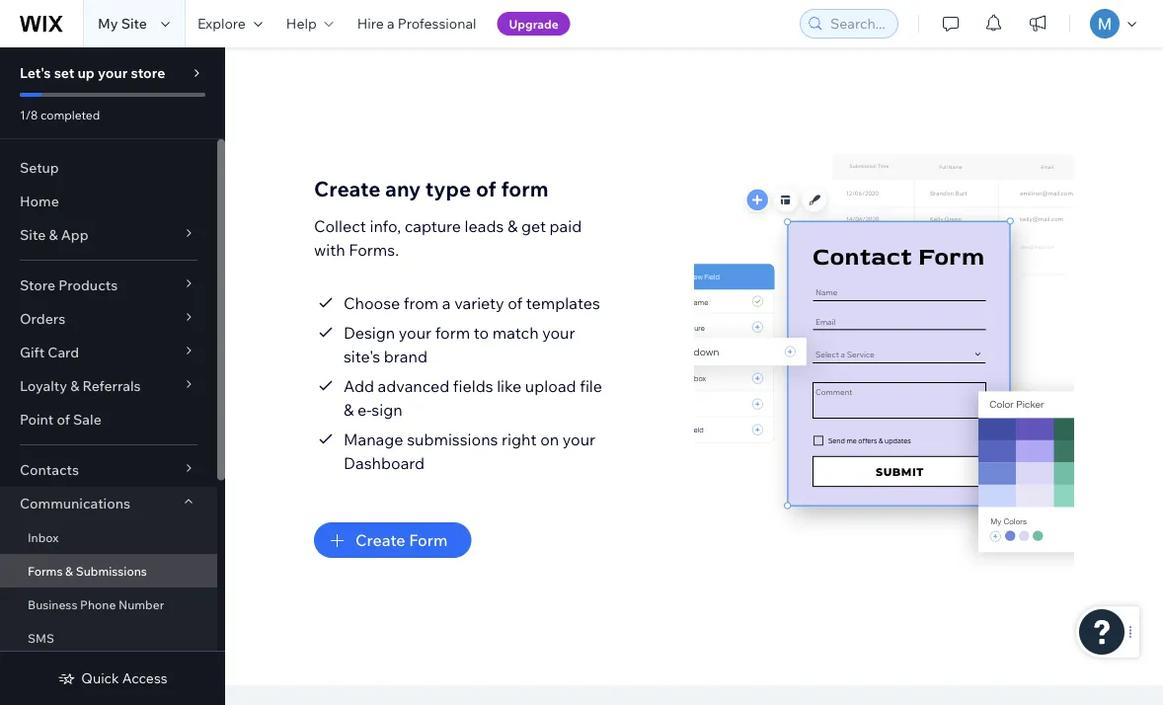 Task type: locate. For each thing, give the bounding box(es) containing it.
set
[[54, 64, 74, 81]]

my site
[[98, 15, 147, 32]]

form
[[409, 530, 448, 550]]

forms & submissions link
[[0, 554, 217, 588]]

2 vertical spatial of
[[57, 411, 70, 428]]

1 vertical spatial form
[[435, 323, 470, 343]]

1 vertical spatial a
[[442, 293, 451, 313]]

& left app
[[49, 226, 58, 243]]

site & app
[[20, 226, 88, 243]]

loyalty
[[20, 377, 67, 395]]

my
[[98, 15, 118, 32]]

0 horizontal spatial site
[[20, 226, 46, 243]]

your inside the sidebar "element"
[[98, 64, 128, 81]]

submissions
[[76, 563, 147, 578]]

communications
[[20, 495, 130, 512]]

1/8 completed
[[20, 107, 100, 122]]

0 vertical spatial site
[[121, 15, 147, 32]]

2 horizontal spatial of
[[508, 293, 523, 313]]

create left form
[[355, 530, 405, 550]]

store
[[20, 276, 55, 294]]

business phone number link
[[0, 588, 217, 621]]

sms link
[[0, 621, 217, 655]]

forms & submissions
[[28, 563, 147, 578]]

& left e-
[[344, 400, 354, 420]]

create inside button
[[355, 530, 405, 550]]

get
[[521, 216, 546, 236]]

of
[[476, 175, 496, 201], [508, 293, 523, 313], [57, 411, 70, 428]]

1 vertical spatial site
[[20, 226, 46, 243]]

of left the sale
[[57, 411, 70, 428]]

choose from a variety of templates design your form to match your site's brand add advanced fields like upload file & e-sign manage submissions right on your dashboard
[[344, 293, 602, 473]]

a
[[387, 15, 395, 32], [442, 293, 451, 313]]

store products button
[[0, 269, 217, 302]]

0 vertical spatial of
[[476, 175, 496, 201]]

a right from on the left top of page
[[442, 293, 451, 313]]

& right forms
[[65, 563, 73, 578]]

create for create any type of form
[[314, 175, 381, 201]]

& left get
[[508, 216, 518, 236]]

site
[[121, 15, 147, 32], [20, 226, 46, 243]]

& for referrals
[[70, 377, 79, 395]]

0 vertical spatial create
[[314, 175, 381, 201]]

0 vertical spatial form
[[501, 175, 549, 201]]

home link
[[0, 185, 217, 218]]

submissions
[[407, 430, 498, 449]]

loyalty & referrals
[[20, 377, 141, 395]]

&
[[508, 216, 518, 236], [49, 226, 58, 243], [70, 377, 79, 395], [344, 400, 354, 420], [65, 563, 73, 578]]

sidebar element
[[0, 47, 225, 705]]

professional
[[398, 15, 476, 32]]

info,
[[370, 216, 401, 236]]

1 horizontal spatial form
[[501, 175, 549, 201]]

add
[[344, 376, 374, 396]]

completed
[[41, 107, 100, 122]]

1 vertical spatial of
[[508, 293, 523, 313]]

create
[[314, 175, 381, 201], [355, 530, 405, 550]]

collect info, capture leads & get paid with forms.
[[314, 216, 582, 260]]

site down home
[[20, 226, 46, 243]]

form
[[501, 175, 549, 201], [435, 323, 470, 343]]

0 horizontal spatial form
[[435, 323, 470, 343]]

of right type
[[476, 175, 496, 201]]

orders button
[[0, 302, 217, 336]]

right
[[502, 430, 537, 449]]

site & app button
[[0, 218, 217, 252]]

a right hire
[[387, 15, 395, 32]]

0 horizontal spatial a
[[387, 15, 395, 32]]

1/8
[[20, 107, 38, 122]]

0 horizontal spatial of
[[57, 411, 70, 428]]

0 vertical spatial a
[[387, 15, 395, 32]]

create up collect
[[314, 175, 381, 201]]

your right on
[[563, 430, 596, 449]]

explore
[[197, 15, 246, 32]]

advanced
[[378, 376, 450, 396]]

form left to
[[435, 323, 470, 343]]

& for submissions
[[65, 563, 73, 578]]

& right loyalty
[[70, 377, 79, 395]]

your right up
[[98, 64, 128, 81]]

file
[[580, 376, 602, 396]]

point of sale
[[20, 411, 102, 428]]

upgrade button
[[497, 12, 571, 36]]

hire
[[357, 15, 384, 32]]

forms.
[[349, 240, 399, 260]]

home
[[20, 193, 59, 210]]

1 horizontal spatial a
[[442, 293, 451, 313]]

sale
[[73, 411, 102, 428]]

of up 'match' at left
[[508, 293, 523, 313]]

a inside choose from a variety of templates design your form to match your site's brand add advanced fields like upload file & e-sign manage submissions right on your dashboard
[[442, 293, 451, 313]]

point
[[20, 411, 54, 428]]

hire a professional link
[[345, 0, 488, 47]]

number
[[119, 597, 164, 612]]

gift
[[20, 344, 45, 361]]

1 vertical spatial create
[[355, 530, 405, 550]]

manage
[[344, 430, 403, 449]]

quick access button
[[58, 670, 168, 687]]

capture
[[405, 216, 461, 236]]

forms
[[28, 563, 63, 578]]

choose
[[344, 293, 400, 313]]

form up get
[[501, 175, 549, 201]]

to
[[474, 323, 489, 343]]

site right my
[[121, 15, 147, 32]]

design
[[344, 323, 395, 343]]



Task type: describe. For each thing, give the bounding box(es) containing it.
store
[[131, 64, 165, 81]]

of inside choose from a variety of templates design your form to match your site's brand add advanced fields like upload file & e-sign manage submissions right on your dashboard
[[508, 293, 523, 313]]

& inside choose from a variety of templates design your form to match your site's brand add advanced fields like upload file & e-sign manage submissions right on your dashboard
[[344, 400, 354, 420]]

contacts button
[[0, 453, 217, 487]]

sms
[[28, 631, 54, 645]]

create form button
[[314, 522, 471, 558]]

& for app
[[49, 226, 58, 243]]

help
[[286, 15, 317, 32]]

gift card button
[[0, 336, 217, 369]]

setup
[[20, 159, 59, 176]]

point of sale link
[[0, 403, 217, 436]]

your up "brand"
[[399, 323, 432, 343]]

on
[[540, 430, 559, 449]]

let's set up your store
[[20, 64, 165, 81]]

quick
[[81, 670, 119, 687]]

match
[[492, 323, 539, 343]]

products
[[58, 276, 118, 294]]

hire a professional
[[357, 15, 476, 32]]

fields
[[453, 376, 493, 396]]

dashboard
[[344, 453, 425, 473]]

gift card
[[20, 344, 79, 361]]

site's
[[344, 347, 380, 366]]

quick access
[[81, 670, 168, 687]]

access
[[122, 670, 168, 687]]

business
[[28, 597, 77, 612]]

create form
[[355, 530, 448, 550]]

phone
[[80, 597, 116, 612]]

any
[[385, 175, 421, 201]]

contacts
[[20, 461, 79, 478]]

sign
[[372, 400, 403, 420]]

collect
[[314, 216, 366, 236]]

loyalty & referrals button
[[0, 369, 217, 403]]

inbox link
[[0, 520, 217, 554]]

card
[[48, 344, 79, 361]]

from
[[404, 293, 439, 313]]

brand
[[384, 347, 428, 366]]

your down templates
[[542, 323, 575, 343]]

e-
[[357, 400, 372, 420]]

like
[[497, 376, 522, 396]]

upgrade
[[509, 16, 559, 31]]

site inside dropdown button
[[20, 226, 46, 243]]

& inside collect info, capture leads & get paid with forms.
[[508, 216, 518, 236]]

type
[[425, 175, 471, 201]]

let's
[[20, 64, 51, 81]]

with
[[314, 240, 345, 260]]

app
[[61, 226, 88, 243]]

store products
[[20, 276, 118, 294]]

paid
[[550, 216, 582, 236]]

inbox
[[28, 530, 59, 545]]

up
[[78, 64, 95, 81]]

templates
[[526, 293, 600, 313]]

variety
[[454, 293, 504, 313]]

setup link
[[0, 151, 217, 185]]

upload
[[525, 376, 576, 396]]

Search... field
[[825, 10, 892, 38]]

create any type of form
[[314, 175, 549, 201]]

communications button
[[0, 487, 217, 520]]

orders
[[20, 310, 65, 327]]

1 horizontal spatial of
[[476, 175, 496, 201]]

leads
[[465, 216, 504, 236]]

create for create form
[[355, 530, 405, 550]]

form inside choose from a variety of templates design your form to match your site's brand add advanced fields like upload file & e-sign manage submissions right on your dashboard
[[435, 323, 470, 343]]

1 horizontal spatial site
[[121, 15, 147, 32]]

referrals
[[82, 377, 141, 395]]

of inside the sidebar "element"
[[57, 411, 70, 428]]

business phone number
[[28, 597, 164, 612]]

help button
[[274, 0, 345, 47]]



Task type: vqa. For each thing, say whether or not it's contained in the screenshot.
Automations
no



